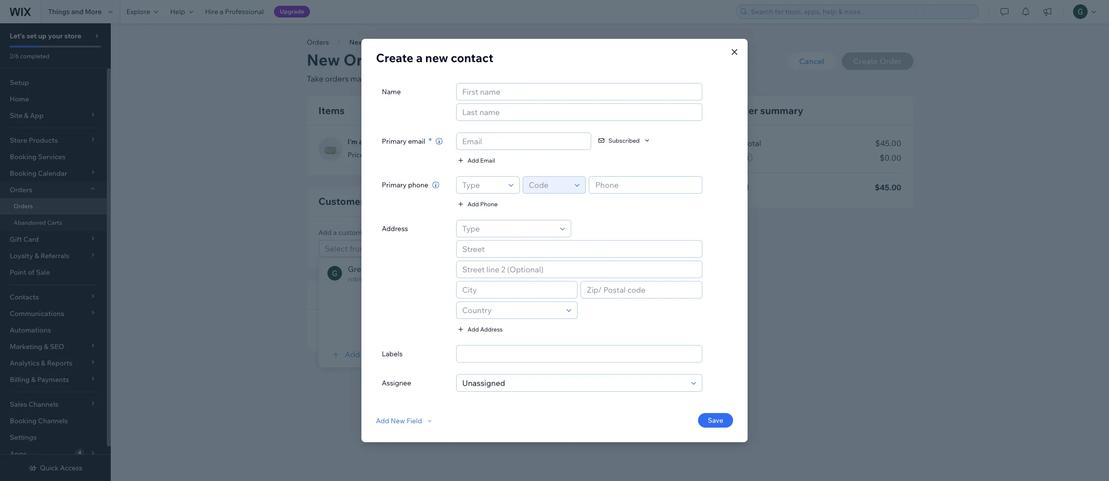 Task type: vqa. For each thing, say whether or not it's contained in the screenshot.
Type field
yes



Task type: describe. For each thing, give the bounding box(es) containing it.
a for customer
[[333, 228, 337, 237]]

2 vertical spatial new
[[391, 417, 405, 426]]

things and more
[[48, 7, 102, 16]]

add phone
[[468, 200, 498, 208]]

Select from your customer list or add a new one field
[[322, 240, 681, 257]]

add for add address
[[468, 326, 479, 333]]

explore
[[126, 7, 150, 16]]

add for add new customer
[[345, 350, 360, 359]]

Street field
[[459, 241, 699, 257]]

add shipping
[[318, 335, 362, 343]]

Email field
[[459, 133, 588, 150]]

email
[[408, 137, 425, 146]]

up
[[38, 32, 47, 40]]

add address
[[468, 326, 503, 333]]

add new field
[[376, 417, 422, 426]]

add email
[[468, 157, 495, 164]]

add for add discount
[[318, 316, 332, 325]]

let's set up your store
[[10, 32, 81, 40]]

1 vertical spatial the
[[378, 228, 389, 237]]

quick access
[[40, 464, 82, 473]]

help button
[[164, 0, 199, 23]]

more
[[513, 74, 532, 84]]

abandoned carts link
[[0, 215, 107, 231]]

order
[[390, 228, 407, 237]]

completed
[[20, 52, 49, 60]]

new inside the add new customer button
[[362, 350, 377, 359]]

abandoned carts
[[14, 219, 62, 226]]

booking services
[[10, 153, 66, 161]]

new for new order
[[349, 38, 364, 47]]

total
[[730, 183, 749, 192]]

phone inside new order take orders manually over the phone or in person. learn more
[[416, 74, 439, 84]]

orders
[[325, 74, 349, 84]]

new order take orders manually over the phone or in person. learn more
[[307, 50, 532, 84]]

learn more link
[[491, 73, 532, 85]]

orders for orders button
[[307, 38, 329, 47]]

*
[[428, 135, 432, 146]]

greg robinson image
[[327, 266, 342, 281]]

customer for new
[[378, 350, 413, 359]]

2 vertical spatial order
[[730, 104, 758, 117]]

robinson
[[368, 264, 402, 274]]

primary email *
[[382, 135, 432, 146]]

$45.00 for total
[[875, 183, 901, 192]]

orders for orders popup button at left top
[[10, 186, 32, 194]]

subscribed button
[[597, 136, 651, 145]]

in
[[451, 74, 457, 84]]

subscribed
[[608, 137, 640, 144]]

new order button
[[344, 35, 389, 50]]

1 vertical spatial phone
[[408, 181, 428, 189]]

let's
[[10, 32, 25, 40]]

order for new order
[[365, 38, 384, 47]]

add for add shipping
[[318, 335, 332, 343]]

primary for primary email *
[[382, 137, 406, 146]]

contact
[[451, 51, 493, 65]]

booking for booking services
[[10, 153, 37, 161]]

shipping
[[387, 289, 427, 301]]

set
[[27, 32, 37, 40]]

add email button
[[456, 156, 495, 165]]

carts
[[47, 219, 62, 226]]

save button
[[698, 413, 733, 428]]

services
[[38, 153, 66, 161]]

add new customer button
[[330, 349, 413, 360]]

access
[[60, 464, 82, 473]]

setup link
[[0, 74, 107, 91]]

new order
[[349, 38, 384, 47]]

assignee
[[382, 379, 411, 388]]

Country field
[[459, 302, 564, 319]]

point of sale
[[10, 268, 50, 277]]

2/6 completed
[[10, 52, 49, 60]]

$0.00
[[880, 153, 901, 163]]

a for product
[[359, 137, 363, 146]]

address inside button
[[480, 326, 503, 333]]

email
[[480, 157, 495, 164]]

to
[[370, 228, 377, 237]]

settings link
[[0, 429, 107, 446]]

subtotal
[[730, 138, 761, 148]]

professional
[[225, 7, 264, 16]]

add for add new field
[[376, 417, 389, 426]]

new for new order take orders manually over the phone or in person. learn more
[[307, 50, 340, 69]]

add discount
[[318, 316, 361, 325]]

home link
[[0, 91, 107, 107]]

point
[[10, 268, 26, 277]]

learn
[[491, 74, 511, 84]]

phone
[[480, 200, 498, 208]]

greg robinson robinsongreg175@gmail.com
[[348, 264, 441, 284]]

store
[[64, 32, 81, 40]]

over
[[385, 74, 401, 84]]

settings
[[10, 433, 37, 442]]

Search for tools, apps, help & more... field
[[748, 5, 975, 18]]

person.
[[459, 74, 486, 84]]

automations link
[[0, 322, 107, 339]]

order for new order take orders manually over the phone or in person. learn more
[[344, 50, 388, 69]]

labels
[[382, 350, 403, 359]]



Task type: locate. For each thing, give the bounding box(es) containing it.
phone
[[416, 74, 439, 84], [408, 181, 428, 189]]

1 vertical spatial customer
[[378, 350, 413, 359]]

$45.00 inside i'm a product price: $45.00
[[367, 151, 390, 159]]

0 vertical spatial booking
[[10, 153, 37, 161]]

a right create
[[416, 51, 423, 65]]

sidebar element
[[0, 23, 111, 481]]

order inside new order take orders manually over the phone or in person. learn more
[[344, 50, 388, 69]]

0 vertical spatial type field
[[459, 177, 505, 193]]

new left the field
[[391, 417, 405, 426]]

a for new
[[416, 51, 423, 65]]

orders link
[[0, 198, 107, 215]]

Phone field
[[592, 177, 699, 193]]

Street line 2 (Optional) field
[[459, 261, 699, 278]]

new down orders button
[[307, 50, 340, 69]]

1 horizontal spatial address
[[480, 326, 503, 333]]

0 horizontal spatial new
[[362, 350, 377, 359]]

manually
[[350, 74, 383, 84]]

1 vertical spatial address
[[480, 326, 503, 333]]

0 vertical spatial orders
[[307, 38, 329, 47]]

None text field
[[549, 138, 584, 152]]

new up or
[[425, 51, 448, 65]]

add phone button
[[456, 200, 498, 208]]

add discount button
[[318, 316, 361, 325]]

and left the more at the top left
[[71, 7, 83, 16]]

1 vertical spatial primary
[[382, 181, 406, 189]]

add down customer
[[318, 228, 332, 237]]

1 vertical spatial order
[[344, 50, 388, 69]]

First name field
[[459, 84, 699, 100]]

new left labels
[[362, 350, 377, 359]]

setup
[[10, 78, 29, 87]]

new inside button
[[349, 38, 364, 47]]

orders inside orders link
[[14, 203, 33, 210]]

1 horizontal spatial new
[[349, 38, 364, 47]]

1 vertical spatial $45.00
[[367, 151, 390, 159]]

primary phone
[[382, 181, 428, 189]]

booking channels
[[10, 417, 68, 426]]

a right i'm
[[359, 137, 363, 146]]

of
[[28, 268, 34, 277]]

or
[[441, 74, 449, 84]]

items
[[318, 104, 345, 117]]

home
[[10, 95, 29, 103]]

new inside new order take orders manually over the phone or in person. learn more
[[307, 50, 340, 69]]

new
[[425, 51, 448, 65], [362, 350, 377, 359]]

upgrade button
[[274, 6, 310, 17]]

1 horizontal spatial customer
[[378, 350, 413, 359]]

the
[[402, 74, 414, 84], [378, 228, 389, 237]]

point of sale link
[[0, 264, 107, 281]]

1 vertical spatial orders
[[10, 186, 32, 194]]

$45.00 for subtotal
[[875, 138, 901, 148]]

0 vertical spatial new
[[425, 51, 448, 65]]

summary
[[760, 104, 803, 117]]

add for add phone
[[468, 200, 479, 208]]

primary left email
[[382, 137, 406, 146]]

booking for booking channels
[[10, 417, 37, 426]]

create a new contact
[[376, 51, 493, 65]]

and
[[71, 7, 83, 16], [367, 289, 385, 301]]

add for add email
[[468, 157, 479, 164]]

a for professional
[[220, 7, 223, 16]]

2 booking from the top
[[10, 417, 37, 426]]

2 vertical spatial $45.00
[[875, 183, 901, 192]]

quick
[[40, 464, 59, 473]]

2 horizontal spatial new
[[391, 417, 405, 426]]

upgrade
[[280, 8, 304, 15]]

info
[[366, 195, 384, 207]]

add new customer
[[345, 350, 413, 359]]

order up create
[[365, 38, 384, 47]]

abandoned
[[14, 219, 46, 226]]

sale
[[36, 268, 50, 277]]

booking left services
[[10, 153, 37, 161]]

0 horizontal spatial and
[[71, 7, 83, 16]]

orders button
[[302, 35, 334, 50]]

0 vertical spatial order
[[365, 38, 384, 47]]

1 booking from the top
[[10, 153, 37, 161]]

type field up add phone
[[459, 177, 505, 193]]

cancel button
[[787, 52, 836, 70]]

City field
[[459, 282, 574, 298]]

and for more
[[71, 7, 83, 16]]

1 vertical spatial booking
[[10, 417, 37, 426]]

order up subtotal on the right top of the page
[[730, 104, 758, 117]]

add for add a customer to the order
[[318, 228, 332, 237]]

primary inside primary email *
[[382, 137, 406, 146]]

customer
[[318, 195, 364, 207]]

add left the field
[[376, 417, 389, 426]]

0 vertical spatial primary
[[382, 137, 406, 146]]

1 type field from the top
[[459, 177, 505, 193]]

channels
[[38, 417, 68, 426]]

add new field button
[[376, 417, 434, 426]]

0 horizontal spatial customer
[[338, 228, 368, 237]]

add inside button
[[468, 326, 479, 333]]

booking services link
[[0, 149, 107, 165]]

new
[[349, 38, 364, 47], [307, 50, 340, 69], [391, 417, 405, 426]]

discounts
[[318, 289, 365, 301]]

orders inside orders button
[[307, 38, 329, 47]]

field
[[407, 417, 422, 426]]

primary
[[382, 137, 406, 146], [382, 181, 406, 189]]

phone down email
[[408, 181, 428, 189]]

booking channels link
[[0, 413, 107, 429]]

add a customer to the order
[[318, 228, 407, 237]]

address down country field
[[480, 326, 503, 333]]

add left the discount on the bottom of page
[[318, 316, 332, 325]]

2 type field from the top
[[459, 221, 557, 237]]

cancel
[[799, 56, 824, 66]]

new up manually
[[349, 38, 364, 47]]

customer left to
[[338, 228, 368, 237]]

1 vertical spatial and
[[367, 289, 385, 301]]

add left shipping
[[318, 335, 332, 343]]

order summary
[[730, 104, 803, 117]]

primary for primary phone
[[382, 181, 406, 189]]

customer
[[338, 228, 368, 237], [378, 350, 413, 359]]

a inside i'm a product price: $45.00
[[359, 137, 363, 146]]

shipping
[[333, 335, 362, 343]]

orders for orders link
[[14, 203, 33, 210]]

1 horizontal spatial and
[[367, 289, 385, 301]]

phone left or
[[416, 74, 439, 84]]

primary up info
[[382, 181, 406, 189]]

address
[[382, 224, 408, 233], [480, 326, 503, 333]]

order
[[365, 38, 384, 47], [344, 50, 388, 69], [730, 104, 758, 117]]

product
[[364, 137, 390, 146]]

customer up assignee
[[378, 350, 413, 359]]

2 primary from the top
[[382, 181, 406, 189]]

0 horizontal spatial the
[[378, 228, 389, 237]]

1 vertical spatial new
[[307, 50, 340, 69]]

add down shipping
[[345, 350, 360, 359]]

things
[[48, 7, 70, 16]]

1 horizontal spatial new
[[425, 51, 448, 65]]

1 vertical spatial type field
[[459, 221, 557, 237]]

add left phone
[[468, 200, 479, 208]]

add
[[468, 157, 479, 164], [468, 200, 479, 208], [318, 228, 332, 237], [318, 316, 332, 325], [468, 326, 479, 333], [318, 335, 332, 343], [345, 350, 360, 359], [376, 417, 389, 426]]

order down new order
[[344, 50, 388, 69]]

Last name field
[[459, 104, 699, 120]]

add down country field
[[468, 326, 479, 333]]

discounts and shipping
[[318, 289, 427, 301]]

Zip/ Postal code field
[[584, 282, 699, 298]]

booking up settings
[[10, 417, 37, 426]]

0 horizontal spatial address
[[382, 224, 408, 233]]

$45.00 up $0.00
[[875, 138, 901, 148]]

and down robinsongreg175@gmail.com
[[367, 289, 385, 301]]

quick access button
[[28, 464, 82, 473]]

price:
[[348, 151, 365, 159]]

order inside button
[[365, 38, 384, 47]]

add left email
[[468, 157, 479, 164]]

0 vertical spatial and
[[71, 7, 83, 16]]

1 horizontal spatial the
[[402, 74, 414, 84]]

add address button
[[456, 325, 503, 334]]

type field up select from your customer list or add a new one field
[[459, 221, 557, 237]]

2 vertical spatial orders
[[14, 203, 33, 210]]

0 horizontal spatial new
[[307, 50, 340, 69]]

customer inside button
[[378, 350, 413, 359]]

a right hire
[[220, 7, 223, 16]]

None field
[[465, 346, 699, 362], [459, 375, 688, 392], [465, 346, 699, 362], [459, 375, 688, 392]]

i'm
[[348, 137, 357, 146]]

0 vertical spatial the
[[402, 74, 414, 84]]

$45.00 down product
[[367, 151, 390, 159]]

Code field
[[526, 177, 572, 193]]

1 vertical spatial new
[[362, 350, 377, 359]]

Type field
[[459, 177, 505, 193], [459, 221, 557, 237]]

customer for a
[[338, 228, 368, 237]]

0 vertical spatial phone
[[416, 74, 439, 84]]

greg
[[348, 264, 366, 274]]

a
[[220, 7, 223, 16], [416, 51, 423, 65], [359, 137, 363, 146], [333, 228, 337, 237]]

$45.00 down $0.00
[[875, 183, 901, 192]]

customer info
[[318, 195, 384, 207]]

and for shipping
[[367, 289, 385, 301]]

booking
[[10, 153, 37, 161], [10, 417, 37, 426]]

0 vertical spatial $45.00
[[875, 138, 901, 148]]

discount
[[333, 316, 361, 325]]

0 vertical spatial customer
[[338, 228, 368, 237]]

the inside new order take orders manually over the phone or in person. learn more
[[402, 74, 414, 84]]

take
[[307, 74, 323, 84]]

i'm a product price: $45.00
[[348, 137, 390, 159]]

the right over
[[402, 74, 414, 84]]

hire a professional link
[[199, 0, 270, 23]]

address right to
[[382, 224, 408, 233]]

automations
[[10, 326, 51, 335]]

0 vertical spatial new
[[349, 38, 364, 47]]

1 primary from the top
[[382, 137, 406, 146]]

a down customer
[[333, 228, 337, 237]]

the right to
[[378, 228, 389, 237]]

save
[[708, 416, 723, 425]]

orders inside orders popup button
[[10, 186, 32, 194]]

0 vertical spatial address
[[382, 224, 408, 233]]

more
[[85, 7, 102, 16]]

your
[[48, 32, 63, 40]]

help
[[170, 7, 185, 16]]

hire
[[205, 7, 218, 16]]

add shipping button
[[318, 335, 362, 343]]



